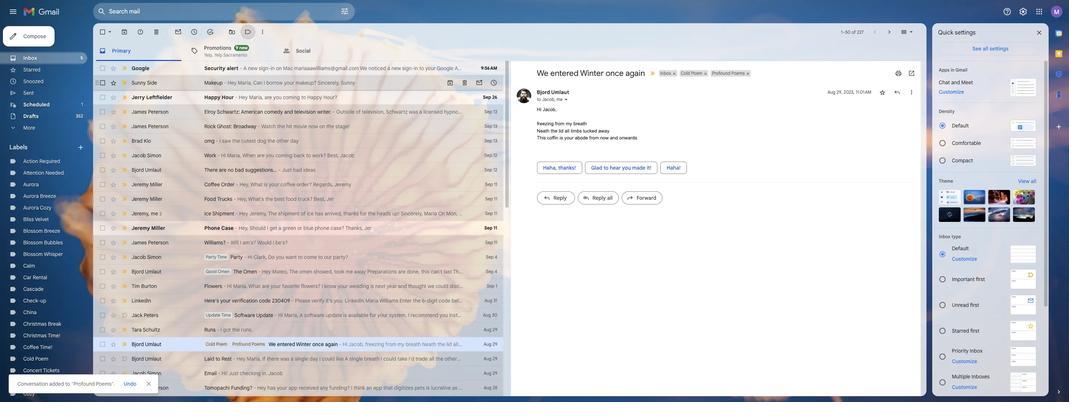 Task type: vqa. For each thing, say whether or not it's contained in the screenshot.
2nd DEFAULT from the bottom
yes



Task type: locate. For each thing, give the bounding box(es) containing it.
1 horizontal spatial the
[[268, 211, 277, 217]]

hey, right order
[[240, 181, 249, 188]]

james for elroy schwartz: american comedy and television writer. -
[[132, 109, 147, 115]]

1 horizontal spatial once
[[606, 68, 624, 78]]

1 29 from the top
[[493, 327, 497, 333]]

this right device. on the left of page
[[520, 65, 528, 72]]

mac left device. on the left of page
[[487, 65, 496, 72]]

coffee inside row
[[204, 181, 220, 188]]

inbox
[[23, 55, 37, 61], [660, 71, 671, 76], [939, 234, 950, 240], [970, 348, 983, 354]]

1 horizontal spatial happy
[[307, 94, 322, 101]]

blossom for blossom breeze
[[23, 228, 43, 235]]

what up what's
[[250, 181, 263, 188]]

sign-
[[259, 65, 271, 72], [402, 65, 414, 72]]

checking
[[240, 371, 261, 377]]

1 tim from the left
[[132, 283, 140, 290]]

1 jacob simon from the top
[[132, 152, 161, 159]]

1 vertical spatial the
[[233, 269, 242, 275]]

18 row from the top
[[93, 308, 560, 323]]

settings image
[[1019, 7, 1028, 16]]

0 vertical spatial cold poem
[[681, 71, 702, 76]]

add to tasks image
[[207, 28, 214, 36]]

3 blossom from the top
[[23, 251, 43, 258]]

6 row from the top
[[93, 134, 503, 148]]

christmas up coffee time!
[[23, 333, 47, 339]]

starred
[[23, 67, 40, 73], [952, 328, 969, 334]]

- right shipment
[[236, 211, 238, 217]]

0 horizontal spatial party
[[206, 255, 216, 260]]

customize button down the chat
[[935, 88, 968, 96]]

hey, for hey, what is your coffee order? regards, jeremy
[[240, 181, 249, 188]]

thanks!
[[558, 165, 576, 171]]

4 james from the top
[[132, 385, 147, 392]]

breath up "an"
[[364, 356, 379, 363]]

1 shipment from the left
[[278, 211, 300, 217]]

funding?
[[329, 385, 350, 392]]

customize button for chat and meet
[[935, 88, 968, 96]]

here's
[[204, 298, 219, 304]]

james for tomopachi funding? - hey has your app received any funding? i think an app that digitizes pets is lucrative as hell!
[[132, 385, 147, 392]]

now right abode at the right of the page
[[600, 135, 609, 141]]

2 4 from the top
[[495, 269, 497, 275]]

bjord for 15th row from the top of the we entered winter once again main content
[[132, 269, 144, 275]]

starred inside labels navigation
[[23, 67, 40, 73]]

hi!
[[222, 371, 228, 377]]

jacob simon down 'klo'
[[132, 152, 161, 159]]

i'd
[[409, 356, 414, 363]]

aug 29 for email - hi! just checking in. jacob
[[484, 371, 497, 376]]

yelp,
[[204, 52, 213, 58]]

bjord umlaut
[[537, 89, 569, 96], [132, 167, 161, 173], [132, 269, 161, 275], [132, 341, 161, 348], [132, 356, 161, 363]]

3 sep 13 from the top
[[485, 138, 497, 144]]

once right do
[[606, 68, 624, 78]]

has down there on the left bottom of the page
[[267, 385, 276, 392]]

miller for coffee order - hey, what is your coffee order? regards, jeremy
[[150, 181, 162, 188]]

jeremy miller for coffee order
[[132, 181, 162, 188]]

1 vertical spatial at
[[468, 312, 473, 319]]

1 app from the left
[[289, 385, 297, 392]]

1 horizontal spatial sunny
[[341, 80, 355, 86]]

a right get
[[279, 225, 281, 232]]

green
[[283, 225, 296, 232]]

the right jeremy,
[[268, 211, 277, 217]]

2 peterson from the top
[[148, 123, 169, 130]]

hi right work
[[221, 152, 226, 159]]

work?
[[312, 152, 326, 159]]

1 horizontal spatial shipment
[[666, 211, 687, 217]]

the right dog
[[268, 138, 275, 144]]

alert
[[9, 17, 1058, 394]]

0 horizontal spatial entered
[[277, 341, 295, 348]]

7 row from the top
[[93, 148, 503, 163]]

american
[[241, 109, 263, 115]]

all for view all
[[1031, 178, 1036, 185]]

action required link
[[23, 158, 60, 165]]

best
[[274, 196, 285, 203]]

0 horizontal spatial profound poems
[[232, 342, 265, 347]]

away
[[598, 128, 609, 134], [461, 356, 473, 363]]

christmas down china link
[[23, 321, 47, 328]]

1 happy from the left
[[204, 94, 220, 101]]

could right we on the bottom left of page
[[436, 283, 448, 290]]

4
[[495, 255, 497, 260], [495, 269, 497, 275]]

2 mac from the left
[[487, 65, 496, 72]]

now right movie on the top left of page
[[308, 123, 318, 130]]

0 horizontal spatial new
[[239, 45, 248, 50]]

reply
[[554, 195, 567, 201], [593, 195, 606, 201]]

bjord up 'tim burton'
[[132, 269, 144, 275]]

1 13 from the top
[[493, 109, 497, 115]]

to inside button
[[604, 165, 609, 171]]

happy down makeup
[[204, 94, 220, 101]]

0 vertical spatial sep 13
[[485, 109, 497, 115]]

good omen the omen -
[[206, 269, 262, 275]]

cold inside labels navigation
[[23, 356, 34, 363]]

1 vertical spatial for
[[370, 312, 376, 319]]

4 peterson from the top
[[148, 385, 169, 392]]

1 christmas from the top
[[23, 321, 47, 328]]

default down 'type'
[[952, 245, 969, 252]]

1 vertical spatial poem
[[216, 342, 227, 347]]

if
[[515, 65, 518, 72], [262, 356, 265, 363]]

ice
[[204, 211, 211, 217]]

first right the important
[[976, 276, 985, 283]]

no
[[228, 167, 234, 173]]

jacob
[[542, 97, 554, 102], [132, 152, 146, 159], [340, 152, 354, 159], [132, 254, 146, 261], [132, 371, 146, 377], [268, 371, 283, 377]]

hey, for hey, what's the best food truck? best, jer
[[237, 196, 247, 203]]

will
[[231, 240, 239, 246]]

2 horizontal spatial on
[[475, 65, 481, 72]]

peterson for elroy
[[148, 109, 169, 115]]

row containing jeremy
[[93, 207, 693, 221]]

sep 4 for hi
[[486, 255, 497, 260]]

0 horizontal spatial shipment
[[278, 211, 300, 217]]

all for see all settings
[[983, 45, 988, 52]]

cold inside 'button'
[[681, 71, 690, 76]]

2 vertical spatial 13
[[493, 138, 497, 144]]

omen down clark, at the bottom of page
[[243, 269, 257, 275]]

2 horizontal spatial cold poem
[[681, 71, 702, 76]]

2 horizontal spatial could
[[436, 283, 448, 290]]

0 vertical spatial cozy
[[40, 205, 51, 211]]

aug 29, 2023, 11:01 am cell
[[828, 89, 871, 96]]

2 jack from the left
[[549, 312, 560, 319]]

2 sep 13 from the top
[[485, 124, 497, 129]]

2 sep 4 from the top
[[486, 269, 497, 275]]

we for we entered winter once again
[[537, 68, 549, 78]]

1 blossom from the top
[[23, 228, 43, 235]]

we entered winter once again main content
[[93, 23, 927, 403]]

for for thanks
[[360, 211, 367, 217]]

1 bad from the left
[[235, 167, 244, 173]]

update down code
[[256, 312, 273, 319]]

what for maria,
[[248, 283, 261, 290]]

williams?
[[204, 240, 226, 246]]

0 horizontal spatial sincerely,
[[318, 80, 340, 86]]

row containing brad klo
[[93, 134, 503, 148]]

21 row from the top
[[93, 352, 503, 367]]

from up the lid
[[555, 121, 565, 127]]

google up sunny side
[[132, 65, 149, 72]]

24 row from the top
[[93, 396, 503, 403]]

2 james from the top
[[132, 123, 147, 130]]

2 horizontal spatial a
[[345, 356, 348, 363]]

19 row from the top
[[93, 323, 503, 337]]

sunny side
[[132, 80, 157, 86]]

sincerely, right up!
[[401, 211, 423, 217]]

0 vertical spatial profound
[[712, 71, 730, 76]]

is up food trucks - hey, what's the best food truck? best, jer
[[264, 181, 268, 188]]

3 jeremy miller from the top
[[132, 225, 165, 232]]

customize for default
[[952, 256, 977, 263]]

1 left florist
[[496, 284, 497, 289]]

available
[[348, 312, 368, 319]]

hey
[[228, 80, 237, 86], [239, 94, 248, 101], [239, 211, 248, 217], [237, 356, 246, 363], [257, 385, 266, 392]]

older image
[[886, 28, 893, 36]]

0 horizontal spatial coffee
[[23, 344, 39, 351]]

update inside update time software update - hi maria, a software update is available for your system. i recommend you install it at your earliest convenience. best, jack
[[206, 313, 220, 318]]

12 for there are no bad suggestions... - just bad ideas
[[493, 167, 497, 173]]

sep for will i am's? would i be's?
[[485, 240, 493, 245]]

1 sunny from the left
[[132, 80, 146, 86]]

2 horizontal spatial of
[[852, 29, 856, 35]]

2 aurora from the top
[[23, 193, 39, 200]]

and
[[951, 79, 960, 86], [284, 109, 293, 115], [610, 135, 618, 141], [398, 283, 407, 290]]

christmas time! link
[[23, 333, 60, 339]]

0 horizontal spatial reply
[[554, 195, 567, 201]]

or
[[297, 225, 302, 232]]

1 4 from the top
[[495, 255, 497, 260]]

all inside see all settings button
[[983, 45, 988, 52]]

0 vertical spatial 12
[[493, 153, 497, 158]]

profound poems inside row
[[232, 342, 265, 347]]

at left 10:41
[[488, 211, 493, 217]]

, left show details image
[[554, 97, 555, 102]]

a right alert
[[243, 65, 247, 72]]

labels
[[9, 144, 27, 151]]

3 james peterson from the top
[[132, 240, 169, 246]]

compose button
[[3, 26, 55, 47]]

wrote:
[[620, 211, 634, 217]]

aug 31
[[484, 298, 497, 304]]

row
[[93, 61, 621, 76], [93, 76, 503, 90], [93, 90, 503, 105], [93, 105, 503, 119], [93, 119, 503, 134], [93, 134, 503, 148], [93, 148, 503, 163], [93, 163, 503, 177], [93, 177, 503, 192], [93, 192, 503, 207], [93, 207, 693, 221], [93, 221, 503, 236], [93, 236, 503, 250], [93, 250, 503, 265], [93, 265, 503, 279], [93, 279, 575, 294], [93, 294, 503, 308], [93, 308, 560, 323], [93, 323, 503, 337], [93, 337, 503, 352], [93, 352, 503, 367], [93, 367, 503, 381], [93, 381, 503, 396], [93, 396, 503, 403]]

james down jeremy , me 2
[[132, 240, 147, 246]]

what
[[250, 181, 263, 188], [248, 283, 261, 290]]

1 row from the top
[[93, 61, 621, 76]]

there
[[267, 356, 279, 363]]

None search field
[[93, 3, 355, 20]]

peterson for williams?
[[148, 240, 169, 246]]

11 for arrived,
[[494, 211, 497, 216]]

20 row from the top
[[93, 337, 503, 352]]

cold poem down coffee time! link
[[23, 356, 48, 363]]

blossom breeze
[[23, 228, 60, 235]]

support image
[[1003, 7, 1012, 16]]

all inside the freezing from my breath neath the lid all limbs tucked away this coffin is your abode from now and onwards
[[565, 128, 570, 134]]

0 vertical spatial if
[[515, 65, 518, 72]]

2 jeremy miller from the top
[[132, 196, 162, 203]]

winter down "software"
[[296, 341, 311, 348]]

aug 29 for runs - i got the runs.
[[484, 327, 497, 333]]

1
[[841, 29, 843, 35], [81, 102, 83, 107], [496, 284, 497, 289]]

james for rock ghost: broadway - watch the hit movie now on the stage!
[[132, 123, 147, 130]]

cold poem button
[[680, 70, 703, 77]]

sep 12 for work - hi maria, when are you coming back to work? best, jacob
[[485, 153, 497, 158]]

aurora up bliss
[[23, 205, 39, 211]]

1 default from the top
[[952, 123, 969, 129]]

elroy
[[204, 109, 216, 115]]

your right the here's
[[220, 298, 231, 304]]

0 horizontal spatial the
[[233, 269, 242, 275]]

2 vertical spatial simon
[[147, 371, 161, 377]]

party down will
[[230, 254, 243, 261]]

- left watch
[[258, 123, 260, 130]]

snooze image
[[191, 28, 198, 36]]

archive image
[[121, 28, 128, 36]]

50
[[845, 29, 851, 35]]

1 horizontal spatial new
[[248, 65, 257, 72]]

aurora cozy link
[[23, 205, 51, 211]]

shipment up green
[[278, 211, 300, 217]]

entered for we entered winter once again
[[550, 68, 579, 78]]

sep 4 for -
[[486, 269, 497, 275]]

0 horizontal spatial cozy
[[23, 391, 35, 397]]

jeremy , me 2
[[132, 210, 162, 217]]

runs
[[204, 327, 216, 333]]

- left will
[[227, 240, 229, 246]]

security alert - a new sign-in on mac mariaaawilliams@gmail.com we noticed a new sign-in to your google account on a mac device. if this was you, you don't need to do anything.
[[204, 65, 621, 72]]

hi left clark, at the bottom of page
[[248, 254, 252, 261]]

what up here's your verification code 230409 - at the bottom left
[[248, 283, 261, 290]]

1 simon from the top
[[147, 152, 161, 159]]

1 vertical spatial simon
[[147, 254, 161, 261]]

13
[[493, 109, 497, 115], [493, 124, 497, 129], [493, 138, 497, 144]]

0 vertical spatial starred
[[23, 67, 40, 73]]

new
[[239, 45, 248, 50], [248, 65, 257, 72], [391, 65, 401, 72]]

3 13 from the top
[[493, 138, 497, 144]]

1 jack from the left
[[132, 312, 142, 319]]

0 vertical spatial profound poems
[[712, 71, 745, 76]]

sep for hey, should i get a green or blue phone case? thanks, jer
[[484, 225, 492, 231]]

2 app from the left
[[373, 385, 382, 392]]

2 christmas from the top
[[23, 333, 47, 339]]

sep for hi maria, when are you coming back to work? best, jacob
[[485, 153, 492, 158]]

tab list
[[1049, 23, 1069, 376], [93, 41, 927, 61]]

meet
[[961, 79, 973, 86]]

2 vertical spatial aurora
[[23, 205, 39, 211]]

1 single from the left
[[295, 356, 308, 363]]

0 horizontal spatial sign-
[[259, 65, 271, 72]]

aurora
[[23, 181, 39, 188], [23, 193, 39, 200], [23, 205, 39, 211]]

1 vertical spatial if
[[262, 356, 265, 363]]

1 vertical spatial sincerely,
[[401, 211, 423, 217]]

- right work
[[217, 152, 220, 159]]

1 mac from the left
[[283, 65, 293, 72]]

hey for shipment
[[239, 211, 248, 217]]

and up hit
[[284, 109, 293, 115]]

customize down priority inbox
[[952, 358, 977, 365]]

30
[[492, 313, 497, 318]]

3 jacob simon from the top
[[132, 371, 161, 377]]

227
[[857, 29, 864, 35]]

1 vertical spatial aurora
[[23, 193, 39, 200]]

attention needed
[[23, 170, 64, 176]]

leftfielder
[[146, 94, 172, 101]]

we left don't
[[537, 68, 549, 78]]

0 horizontal spatial now
[[308, 123, 318, 130]]

2 row from the top
[[93, 76, 503, 90]]

breeze for blossom breeze
[[44, 228, 60, 235]]

1 sign- from the left
[[259, 65, 271, 72]]

party up good
[[206, 255, 216, 260]]

3 james from the top
[[132, 240, 147, 246]]

0 horizontal spatial was
[[280, 356, 289, 363]]

1 inside labels navigation
[[81, 102, 83, 107]]

1 sep 4 from the top
[[486, 255, 497, 260]]

2 google from the left
[[437, 65, 454, 72]]

4 aug 29 from the top
[[484, 371, 497, 376]]

22 row from the top
[[93, 367, 503, 381]]

sent
[[23, 90, 34, 96]]

james down jerry
[[132, 109, 147, 115]]

0 horizontal spatial bad
[[235, 167, 244, 173]]

poem inside 'button'
[[691, 71, 702, 76]]

sep for hey jeremy, the shipment of ice has arrived, thanks for the heads up! sincerely, maria on mon, sep 11, 2023 at 10:41 am jeremy miller <millerjeremy500@gmail.com> wrote: hey, has the shipment of
[[485, 211, 493, 216]]

advanced search options image
[[337, 4, 352, 19]]

12
[[493, 153, 497, 158], [493, 167, 497, 173]]

omg
[[204, 138, 215, 144]]

concert
[[23, 368, 42, 374]]

2 sunny from the left
[[341, 80, 355, 86]]

christmas for christmas break
[[23, 321, 47, 328]]

makeup
[[204, 80, 223, 86]]

poem left the profound poems button
[[691, 71, 702, 76]]

0 horizontal spatial google
[[132, 65, 149, 72]]

more image
[[259, 28, 266, 36]]

reply for reply all
[[593, 195, 606, 201]]

the inside the freezing from my breath neath the lid all limbs tucked away this coffin is your abode from now and onwards
[[551, 128, 557, 134]]

1 sep 12 from the top
[[485, 153, 497, 158]]

1 james peterson from the top
[[132, 109, 169, 115]]

again up live at the bottom
[[325, 341, 338, 348]]

sep for hey maria, are you coming to happy hour?
[[483, 95, 491, 100]]

digitizes
[[394, 385, 413, 392]]

customize down multiple
[[952, 384, 977, 391]]

now inside the freezing from my breath neath the lid all limbs tucked away this coffin is your abode from now and onwards
[[600, 135, 609, 141]]

hey, for hey, should i get a green or blue phone case? thanks, jer
[[239, 225, 249, 232]]

11 row from the top
[[93, 207, 693, 221]]

jacob right in.
[[268, 371, 283, 377]]

2 bad from the left
[[293, 167, 302, 173]]

0 horizontal spatial single
[[295, 356, 308, 363]]

2 vertical spatial sep 13
[[485, 138, 497, 144]]

time inside party time party - hi clark, do you want to come to our party?
[[217, 255, 227, 260]]

1 for 1
[[81, 102, 83, 107]]

delete image
[[153, 28, 160, 36]]

inbox inside button
[[660, 71, 671, 76]]

inbox inside labels navigation
[[23, 55, 37, 61]]

software
[[234, 312, 255, 319]]

2 jacob simon from the top
[[132, 254, 161, 261]]

3 peterson from the top
[[148, 240, 169, 246]]

1 vertical spatial cozy
[[23, 391, 35, 397]]

once for we entered winter once again -
[[312, 341, 324, 348]]

1 jeremy miller from the top
[[132, 181, 162, 188]]

3 aug 29 from the top
[[484, 356, 497, 362]]

this for device.
[[520, 65, 528, 72]]

time! down christmas time!
[[40, 344, 52, 351]]

mac up makeup - hey maria, can i borrow your makeup? sincerely, sunny
[[283, 65, 293, 72]]

2 reply from the left
[[593, 195, 606, 201]]

ghost:
[[217, 123, 232, 130]]

9 new
[[236, 45, 248, 50]]

aug inside cell
[[828, 89, 835, 95]]

4 james peterson from the top
[[132, 385, 169, 392]]

- left hi!
[[218, 371, 220, 377]]

is inside the freezing from my breath neath the lid all limbs tucked away this coffin is your abode from now and onwards
[[560, 135, 563, 141]]

coffee inside labels navigation
[[23, 344, 39, 351]]

3 29 from the top
[[493, 356, 497, 362]]

"profound
[[71, 381, 95, 388]]

main menu image
[[9, 7, 17, 16]]

move to image
[[228, 28, 236, 36]]

2 sep 12 from the top
[[485, 167, 497, 173]]

sep 26
[[483, 95, 497, 100]]

row containing jack peters
[[93, 308, 560, 323]]

None checkbox
[[99, 28, 106, 36], [99, 123, 106, 130], [99, 167, 106, 174], [99, 196, 106, 203], [99, 225, 106, 232], [99, 283, 106, 290], [99, 297, 106, 305], [99, 341, 106, 348], [99, 370, 106, 377], [99, 28, 106, 36], [99, 123, 106, 130], [99, 167, 106, 174], [99, 196, 106, 203], [99, 225, 106, 232], [99, 283, 106, 290], [99, 297, 106, 305], [99, 341, 106, 348], [99, 370, 106, 377]]

0 horizontal spatial cold
[[23, 356, 34, 363]]

email
[[204, 371, 217, 377]]

inbox up "starred" 'link'
[[23, 55, 37, 61]]

jacob up 'tim burton'
[[132, 254, 146, 261]]

theme element
[[939, 178, 953, 185]]

0 vertical spatial christmas
[[23, 321, 47, 328]]

first for important first
[[976, 276, 985, 283]]

ice shipment - hey jeremy, the shipment of ice has arrived, thanks for the heads up! sincerely, maria on mon, sep 11, 2023 at 10:41 am jeremy miller <millerjeremy500@gmail.com> wrote: hey, has the shipment of
[[204, 211, 693, 217]]

omen inside good omen the omen -
[[218, 269, 230, 275]]

verification
[[232, 298, 258, 304]]

17 row from the top
[[93, 294, 503, 308]]

hey, left 'has'
[[636, 211, 646, 217]]

blossom up calm
[[23, 251, 43, 258]]

sign- up can
[[259, 65, 271, 72]]

stage!
[[335, 123, 350, 130]]

coffee for coffee time!
[[23, 344, 39, 351]]

2 aug 29 from the top
[[484, 342, 497, 347]]

not important switch
[[121, 385, 128, 392]]

1 vertical spatial coffee
[[23, 344, 39, 351]]

sep for hey, what is your coffee order? regards, jeremy
[[485, 182, 493, 187]]

sunny down mariaaawilliams@gmail.com
[[341, 80, 355, 86]]

cold poem inside cold poem 'button'
[[681, 71, 702, 76]]

customize button for priority inbox
[[948, 357, 982, 366]]

want
[[286, 254, 297, 261]]

5 row from the top
[[93, 119, 503, 134]]

time for software
[[221, 313, 231, 318]]

to inside alert
[[65, 381, 70, 388]]

hey right hour
[[239, 94, 248, 101]]

- left 'i'
[[216, 138, 218, 144]]

bad left 'ideas'
[[293, 167, 302, 173]]

0 horizontal spatial cold poem
[[23, 356, 48, 363]]

2 blossom from the top
[[23, 240, 43, 246]]

time inside update time software update - hi maria, a software update is available for your system. i recommend you install it at your earliest convenience. best, jack
[[221, 313, 231, 318]]

0 vertical spatial sep 4
[[486, 255, 497, 260]]

peterson for rock
[[148, 123, 169, 130]]

coming for back
[[275, 152, 292, 159]]

television
[[294, 109, 316, 115]]

breeze up "bubbles"
[[44, 228, 60, 235]]

cold right inbox button
[[681, 71, 690, 76]]

0 horizontal spatial if
[[262, 356, 265, 363]]

car rental link
[[23, 275, 47, 281]]

and inside "chat and meet customize"
[[951, 79, 960, 86]]

regards, right 'weekend.'
[[546, 283, 566, 290]]

0 vertical spatial jacob simon
[[132, 152, 161, 159]]

wedding
[[349, 283, 369, 290]]

1 vertical spatial ,
[[148, 210, 150, 217]]

from down tucked at the top
[[589, 135, 599, 141]]

more
[[23, 125, 35, 131]]

new right 9
[[239, 45, 248, 50]]

coffee up the cold poem link at the left of the page
[[23, 344, 39, 351]]

funding?
[[231, 385, 252, 392]]

0 horizontal spatial in
[[271, 65, 275, 72]]

3 simon from the top
[[147, 371, 161, 377]]

jer right thanks,
[[364, 225, 372, 232]]

0 horizontal spatial just
[[229, 371, 238, 377]]

social tab
[[277, 41, 369, 61]]

2 horizontal spatial poem
[[691, 71, 702, 76]]

cold poem inside labels navigation
[[23, 356, 48, 363]]

1 vertical spatial what
[[248, 283, 261, 290]]

sep 4
[[486, 255, 497, 260], [486, 269, 497, 275]]

inbox for inbox button
[[660, 71, 671, 76]]

1 vertical spatial 12
[[493, 167, 497, 173]]

first right the unread
[[970, 302, 979, 309]]

1 vertical spatial settings
[[990, 45, 1009, 52]]

promotions, 9 new messages, tab
[[185, 41, 277, 61]]

1 aurora from the top
[[23, 181, 39, 188]]

sep 13 for i saw the cutest dog the other day
[[485, 138, 497, 144]]

up!
[[392, 211, 400, 217]]

reply all
[[593, 195, 613, 201]]

update
[[256, 312, 273, 319], [206, 313, 220, 318]]

4 row from the top
[[93, 105, 503, 119]]

2 12 from the top
[[493, 167, 497, 173]]

hey for funding?
[[257, 385, 266, 392]]

are for maria,
[[265, 94, 272, 101]]

3 row from the top
[[93, 90, 503, 105]]

all right the view
[[1031, 178, 1036, 185]]

reply for reply
[[554, 195, 567, 201]]

all inside view all button
[[1031, 178, 1036, 185]]

hi left jacob,
[[537, 107, 541, 112]]

4 for hi
[[495, 255, 497, 260]]

scheduled
[[23, 101, 50, 108]]

1 horizontal spatial coffee
[[204, 181, 220, 188]]

0 vertical spatial 13
[[493, 109, 497, 115]]

16 row from the top
[[93, 279, 575, 294]]

1 vertical spatial blossom
[[23, 240, 43, 246]]

1 12 from the top
[[493, 153, 497, 158]]

toolbar
[[443, 79, 501, 87]]

day down the we entered winter once again -
[[310, 356, 318, 363]]

row containing linkedin
[[93, 294, 503, 308]]

0 vertical spatial was
[[530, 65, 539, 72]]

away right the others
[[461, 356, 473, 363]]

1 left 50
[[841, 29, 843, 35]]

pets
[[415, 385, 425, 392]]

row containing sunny side
[[93, 76, 503, 90]]

cold
[[681, 71, 690, 76], [206, 342, 215, 347], [23, 356, 34, 363]]

1 vertical spatial time!
[[40, 344, 52, 351]]

day right other
[[290, 138, 299, 144]]

poem inside labels navigation
[[35, 356, 48, 363]]

once
[[606, 68, 624, 78], [312, 341, 324, 348]]

inbox left cold poem 'button'
[[660, 71, 671, 76]]

customize for priority inbox
[[952, 358, 977, 365]]

a right "account"
[[482, 65, 485, 72]]

coffee time!
[[23, 344, 52, 351]]

inbox for inbox link
[[23, 55, 37, 61]]

0 horizontal spatial again
[[325, 341, 338, 348]]

1 horizontal spatial google
[[437, 65, 454, 72]]

0 vertical spatial at
[[488, 211, 493, 217]]

cold for cold poem 'button'
[[681, 71, 690, 76]]

row containing tara schultz
[[93, 323, 503, 337]]

1 peterson from the top
[[148, 109, 169, 115]]

4 29 from the top
[[493, 371, 497, 376]]

what's
[[248, 196, 264, 203]]

jeremy miller for food trucks
[[132, 196, 162, 203]]

coffee for coffee order - hey, what is your coffee order? regards, jeremy
[[204, 181, 220, 188]]

3 aurora from the top
[[23, 205, 39, 211]]

this for the
[[513, 283, 521, 290]]

customize inside "chat and meet customize"
[[939, 89, 964, 95]]

1 horizontal spatial mac
[[487, 65, 496, 72]]

0 horizontal spatial update
[[206, 313, 220, 318]]

1 horizontal spatial profound poems
[[712, 71, 745, 76]]

1 vertical spatial sep 12
[[485, 167, 497, 173]]

0 vertical spatial sep 12
[[485, 153, 497, 158]]

new inside 'tab'
[[239, 45, 248, 50]]

just
[[282, 167, 292, 173], [229, 371, 238, 377]]

0 vertical spatial again
[[626, 68, 645, 78]]

all inside reply all link
[[607, 195, 613, 201]]

cascade link
[[23, 286, 44, 293]]

maria, up verification
[[233, 283, 247, 290]]

winter for we entered winter once again -
[[296, 341, 311, 348]]

None checkbox
[[99, 65, 106, 72], [99, 79, 106, 87], [99, 94, 106, 101], [99, 108, 106, 116], [99, 137, 106, 145], [99, 152, 106, 159], [99, 181, 106, 188], [99, 210, 106, 217], [99, 239, 106, 247], [99, 254, 106, 261], [99, 268, 106, 276], [99, 312, 106, 319], [99, 327, 106, 334], [99, 356, 106, 363], [99, 65, 106, 72], [99, 79, 106, 87], [99, 94, 106, 101], [99, 108, 106, 116], [99, 137, 106, 145], [99, 152, 106, 159], [99, 181, 106, 188], [99, 210, 106, 217], [99, 239, 106, 247], [99, 254, 106, 261], [99, 268, 106, 276], [99, 312, 106, 319], [99, 327, 106, 334], [99, 356, 106, 363]]

1 horizontal spatial now
[[600, 135, 609, 141]]

9 row from the top
[[93, 177, 503, 192]]

2 james peterson from the top
[[132, 123, 169, 130]]

aurora for aurora cozy
[[23, 205, 39, 211]]

1 vertical spatial entered
[[277, 341, 295, 348]]

2 13 from the top
[[493, 124, 497, 129]]

1 horizontal spatial we
[[360, 65, 367, 72]]

sincerely, up hour?
[[318, 80, 340, 86]]

0 horizontal spatial we
[[269, 341, 276, 348]]

and inside the freezing from my breath neath the lid all limbs tucked away this coffin is your abode from now and onwards
[[610, 135, 618, 141]]

1 horizontal spatial 1
[[496, 284, 497, 289]]

customize button down multiple
[[948, 383, 982, 392]]

1 aug 29 from the top
[[484, 327, 497, 333]]

haha! button
[[661, 162, 687, 174]]

12 for work - hi maria, when are you coming back to work? best, jacob
[[493, 153, 497, 158]]

0 horizontal spatial starred
[[23, 67, 40, 73]]

1 horizontal spatial starred
[[952, 328, 969, 334]]

sep for just bad ideas
[[485, 167, 492, 173]]

1 horizontal spatial could
[[383, 356, 396, 363]]

11 for jer
[[494, 196, 497, 202]]

0 horizontal spatial tab list
[[93, 41, 927, 61]]

1 horizontal spatial settings
[[990, 45, 1009, 52]]

single down the we entered winter once again -
[[295, 356, 308, 363]]

christmas for christmas time!
[[23, 333, 47, 339]]

0 horizontal spatial day
[[290, 138, 299, 144]]

do
[[268, 254, 275, 261]]

1 reply from the left
[[554, 195, 567, 201]]

1 horizontal spatial reply
[[593, 195, 606, 201]]

1 google from the left
[[132, 65, 149, 72]]



Task type: describe. For each thing, give the bounding box(es) containing it.
1 sep 13 from the top
[[485, 109, 497, 115]]

i right will
[[240, 240, 241, 246]]

0 horizontal spatial jer
[[326, 196, 334, 203]]

we entered winter once again -
[[269, 341, 343, 348]]

best, right convenience.
[[536, 312, 548, 319]]

31
[[493, 298, 497, 304]]

a right there on the left bottom of the page
[[291, 356, 293, 363]]

1 vertical spatial from
[[589, 135, 599, 141]]

0 horizontal spatial regards,
[[313, 181, 333, 188]]

gmail image
[[23, 4, 63, 19]]

i left live at the bottom
[[319, 356, 321, 363]]

entered for we entered winter once again -
[[277, 341, 295, 348]]

hey right rest
[[237, 356, 246, 363]]

your left system. at the bottom
[[378, 312, 388, 319]]

unread first
[[952, 302, 979, 309]]

away inside the freezing from my breath neath the lid all limbs tucked away this coffin is your abode from now and onwards
[[598, 128, 609, 134]]

2 horizontal spatial in
[[951, 67, 955, 73]]

you down makeup - hey maria, can i borrow your makeup? sincerely, sunny
[[273, 94, 282, 101]]

0 horizontal spatial of
[[301, 211, 306, 217]]

29 for runs - i got the runs.
[[493, 327, 497, 333]]

the right 'with'
[[489, 283, 497, 290]]

i left get
[[267, 225, 268, 232]]

glad
[[591, 165, 602, 171]]

Search mail text field
[[109, 8, 320, 15]]

15 row from the top
[[93, 265, 503, 279]]

food trucks - hey, what's the best food truck? best, jer
[[204, 196, 334, 203]]

inbox for inbox type
[[939, 234, 950, 240]]

added
[[49, 381, 64, 388]]

snoozed
[[23, 78, 44, 85]]

0 vertical spatial has
[[315, 211, 323, 217]]

haha, thanks!
[[543, 165, 576, 171]]

2 vertical spatial a
[[345, 356, 348, 363]]

poems inside the profound poems button
[[732, 71, 745, 76]]

security
[[204, 65, 225, 72]]

1 horizontal spatial tab list
[[1049, 23, 1069, 376]]

james peterson for williams?
[[132, 240, 169, 246]]

- right "case" in the bottom of the page
[[235, 225, 237, 232]]

all for reply all
[[607, 195, 613, 201]]

is right the update at the bottom left
[[343, 312, 347, 319]]

hi down good omen the omen -
[[227, 283, 232, 290]]

0 vertical spatial day
[[290, 138, 299, 144]]

this left 'with'
[[468, 283, 477, 290]]

the left hit
[[277, 123, 285, 130]]

multiple inboxes
[[952, 374, 990, 380]]

burton
[[141, 283, 157, 290]]

Not starred checkbox
[[879, 89, 886, 96]]

row containing google
[[93, 61, 621, 76]]

maria, down can
[[249, 94, 263, 101]]

display density element
[[939, 109, 1036, 114]]

laid to rest - hey maria, if there was a single day i could live a single breath i could take i'd trade all the others away best, bjord
[[204, 356, 499, 363]]

james for williams? - will i am's? would i be's?
[[132, 240, 147, 246]]

are for what
[[262, 283, 269, 290]]

bjord for fourth row from the bottom of the we entered winter once again main content
[[132, 356, 144, 363]]

26
[[492, 95, 497, 100]]

profound poems inside button
[[712, 71, 745, 76]]

your right borrow
[[284, 80, 294, 86]]

- right alert
[[240, 65, 242, 72]]

freezing from my breath neath the lid all limbs tucked away this coffin is your abode from now and onwards
[[537, 121, 637, 141]]

winter for we entered winter once again
[[580, 68, 604, 78]]

you inside button
[[622, 165, 631, 171]]

- right the trucks on the left of page
[[234, 196, 236, 203]]

sep 11 for jeremy
[[485, 182, 497, 187]]

primary
[[112, 47, 131, 54]]

james peterson for rock ghost: broadway
[[132, 123, 169, 130]]

1 vertical spatial has
[[267, 385, 276, 392]]

party inside party time party - hi clark, do you want to come to our party?
[[206, 255, 216, 260]]

352
[[76, 113, 83, 119]]

alert containing conversation added to "profound poems".
[[9, 17, 1058, 394]]

1 vertical spatial cold poem
[[206, 342, 227, 347]]

your left favorite
[[271, 283, 281, 290]]

bjord for 20th row
[[132, 341, 144, 348]]

again for we entered winter once again
[[626, 68, 645, 78]]

that
[[383, 385, 393, 392]]

jacob up undo
[[132, 371, 146, 377]]

1 vertical spatial just
[[229, 371, 238, 377]]

- right "flowers"
[[223, 283, 226, 290]]

row containing jerry leftfielder
[[93, 90, 503, 105]]

starred for "starred" 'link'
[[23, 67, 40, 73]]

calm
[[23, 263, 35, 269]]

cold for the cold poem link at the left of the page
[[23, 356, 34, 363]]

glad to hear you made it! button
[[585, 162, 658, 174]]

bliss
[[23, 216, 34, 223]]

14 row from the top
[[93, 250, 503, 265]]

ice
[[307, 211, 314, 217]]

important first
[[952, 276, 985, 283]]

bliss velvet link
[[23, 216, 49, 223]]

side
[[147, 80, 157, 86]]

jacob simon for email
[[132, 371, 161, 377]]

230409
[[272, 298, 290, 304]]

4 for -
[[495, 269, 497, 275]]

could for breath
[[383, 356, 396, 363]]

- right funding?
[[254, 385, 256, 392]]

29 for email - hi! just checking in. jacob
[[493, 371, 497, 376]]

concert tickets
[[23, 368, 59, 374]]

13 for watch the hit movie now on the stage!
[[493, 124, 497, 129]]

compact
[[952, 157, 973, 164]]

is left next
[[370, 283, 374, 290]]

coming for to
[[283, 94, 300, 101]]

jacob down brad
[[132, 152, 146, 159]]

0 vertical spatial sincerely,
[[318, 80, 340, 86]]

bjord for 17th row from the bottom of the we entered winter once again main content
[[132, 167, 144, 173]]

2 29 from the top
[[493, 342, 497, 347]]

maria, left when
[[227, 152, 241, 159]]

first for unread first
[[970, 302, 979, 309]]

cold poem for cold poem 'button'
[[681, 71, 702, 76]]

0 horizontal spatial breath
[[364, 356, 379, 363]]

attention needed link
[[23, 170, 64, 176]]

for for available
[[370, 312, 376, 319]]

- down clark, at the bottom of page
[[258, 269, 261, 275]]

hey down alert
[[228, 80, 237, 86]]

jacob up hi jacob,
[[542, 97, 554, 102]]

aurora for aurora breeze
[[23, 193, 39, 200]]

- right order
[[236, 181, 238, 188]]

report spam image
[[137, 28, 144, 36]]

is right pets
[[426, 385, 430, 392]]

settings inside button
[[990, 45, 1009, 52]]

phone
[[315, 225, 329, 232]]

11 for jeremy
[[494, 182, 497, 187]]

and right year
[[398, 283, 407, 290]]

11 for blue
[[494, 225, 497, 231]]

live
[[336, 356, 344, 363]]

tara schultz
[[132, 327, 160, 333]]

toggle split pane mode image
[[900, 28, 908, 36]]

christmas break
[[23, 321, 61, 328]]

row containing tim burton
[[93, 279, 575, 294]]

klo
[[144, 138, 151, 144]]

0 vertical spatial me
[[557, 97, 563, 102]]

0 horizontal spatial settings
[[955, 29, 976, 36]]

again for we entered winter once again -
[[325, 341, 338, 348]]

back
[[294, 152, 305, 159]]

best, right the "work?"
[[327, 152, 339, 159]]

hey for hour
[[239, 94, 248, 101]]

the left heads
[[368, 211, 376, 217]]

velvet
[[35, 216, 49, 223]]

maria, up 'checking'
[[247, 356, 261, 363]]

coffin
[[547, 135, 558, 141]]

peterson for tomopachi
[[148, 385, 169, 392]]

primary tab
[[93, 41, 184, 61]]

profound poems button
[[711, 70, 746, 77]]

jacob right the "work?"
[[340, 152, 354, 159]]

i left got
[[221, 327, 222, 333]]

sep 13 for watch the hit movie now on the stage!
[[485, 124, 497, 129]]

29 for laid to rest - hey maria, if there was a single day i could live a single breath i could take i'd trade all the others away best, bjord
[[493, 356, 497, 362]]

an
[[366, 385, 372, 392]]

williams? - will i am's? would i be's?
[[204, 240, 288, 246]]

12 row from the top
[[93, 221, 503, 236]]

1 horizontal spatial update
[[256, 312, 273, 319]]

jacob simon for work
[[132, 152, 161, 159]]

comfortable
[[952, 140, 981, 147]]

- right rest
[[233, 356, 235, 363]]

thanks
[[343, 211, 359, 217]]

freezing
[[537, 121, 554, 127]]

1 horizontal spatial cozy
[[40, 205, 51, 211]]

10 row from the top
[[93, 192, 503, 207]]

time! for christmas time!
[[48, 333, 60, 339]]

florist
[[498, 283, 511, 290]]

labels heading
[[9, 144, 77, 151]]

bjord up to jacob , me
[[537, 89, 550, 96]]

jack peters
[[132, 312, 158, 319]]

0 horizontal spatial at
[[468, 312, 473, 319]]

hi down 230409 at the left of page
[[278, 312, 283, 319]]

watch
[[261, 123, 276, 130]]

sep for watch the hit movie now on the stage!
[[485, 124, 492, 129]]

2 simon from the top
[[147, 254, 161, 261]]

1 horizontal spatial omen
[[243, 269, 257, 275]]

1 vertical spatial jer
[[364, 225, 372, 232]]

code
[[259, 298, 271, 304]]

miller for phone case - hey, should i get a green or blue phone case? thanks, jer
[[151, 225, 165, 232]]

james peterson for elroy schwartz: american comedy and television writer.
[[132, 109, 169, 115]]

the left "best"
[[265, 196, 273, 203]]

0 vertical spatial from
[[555, 121, 565, 127]]

miller for food trucks - hey, what's the best food truck? best, jer
[[150, 196, 162, 203]]

sep 11 for blue
[[484, 225, 497, 231]]

the right 'has'
[[657, 211, 665, 217]]

2 single from the left
[[349, 356, 363, 363]]

simon for work
[[147, 152, 161, 159]]

china link
[[23, 309, 37, 316]]

you left install
[[440, 312, 448, 319]]

i left think at the bottom of page
[[351, 385, 352, 392]]

cooking plans
[[23, 379, 56, 386]]

- down work - hi maria, when are you coming back to work? best, jacob
[[278, 167, 281, 173]]

the right got
[[232, 327, 240, 333]]

1 horizontal spatial at
[[488, 211, 493, 217]]

1 horizontal spatial poem
[[216, 342, 227, 347]]

i right can
[[264, 80, 265, 86]]

2 horizontal spatial new
[[391, 65, 401, 72]]

are for when
[[257, 152, 264, 159]]

i right system. at the bottom
[[408, 312, 409, 319]]

13 row from the top
[[93, 236, 503, 250]]

could for thought
[[436, 283, 448, 290]]

blossom for blossom bubbles
[[23, 240, 43, 246]]

2 shipment from the left
[[666, 211, 687, 217]]

quick settings element
[[938, 29, 976, 42]]

0 horizontal spatial on
[[276, 65, 282, 72]]

weekend.
[[522, 283, 544, 290]]

0 horizontal spatial could
[[322, 356, 335, 363]]

labels image
[[244, 28, 252, 36]]

2 default from the top
[[952, 245, 969, 252]]

cooking plans link
[[23, 379, 56, 386]]

first for starred first
[[970, 328, 980, 334]]

me inside row
[[151, 210, 158, 217]]

- up live at the bottom
[[339, 341, 341, 348]]

search mail image
[[95, 5, 108, 18]]

the left the 'stage!'
[[326, 123, 334, 130]]

cold poem link
[[23, 356, 48, 363]]

your right know
[[338, 283, 348, 290]]

bjord up 28
[[487, 356, 499, 363]]

best, right the others
[[474, 356, 486, 363]]

you right do
[[276, 254, 284, 261]]

28
[[493, 385, 497, 391]]

- right 230409 at the left of page
[[291, 298, 294, 304]]

inbox right priority
[[970, 348, 983, 354]]

what for hey,
[[250, 181, 263, 188]]

- right makeup
[[224, 80, 226, 86]]

thanks,
[[345, 225, 363, 232]]

you down dog
[[266, 152, 274, 159]]

- down 230409 at the left of page
[[275, 312, 277, 319]]

1 horizontal spatial of
[[689, 211, 693, 217]]

rock
[[204, 123, 216, 130]]

1 vertical spatial was
[[280, 356, 289, 363]]

omg - i saw the cutest dog the other day
[[204, 138, 299, 144]]

0 vertical spatial just
[[282, 167, 292, 173]]

density
[[939, 109, 955, 114]]

i left take
[[381, 356, 382, 363]]

apps
[[939, 67, 950, 73]]

2
[[159, 211, 162, 217]]

blue
[[304, 225, 313, 232]]

show details image
[[564, 97, 569, 102]]

- right writer.
[[333, 109, 335, 115]]

toolbar inside we entered winter once again main content
[[443, 79, 501, 87]]

order
[[221, 181, 235, 188]]

0 horizontal spatial ,
[[148, 210, 150, 217]]

a right noticed
[[387, 65, 390, 72]]

comedy
[[264, 109, 283, 115]]

breath inside the freezing from my breath neath the lid all limbs tucked away this coffin is your abode from now and onwards
[[573, 121, 587, 127]]

inbox type element
[[939, 234, 1036, 240]]

1 vertical spatial away
[[461, 356, 473, 363]]

customize button for multiple inboxes
[[948, 383, 982, 392]]

apps in gmail
[[939, 67, 968, 73]]

whisper
[[44, 251, 63, 258]]

profound inside button
[[712, 71, 730, 76]]

- right runs
[[217, 327, 219, 333]]

i left the be's?
[[273, 240, 274, 246]]

2 tim from the left
[[567, 283, 575, 290]]

food
[[204, 196, 216, 203]]

starred for starred first
[[952, 328, 969, 334]]

1 vertical spatial profound
[[232, 342, 251, 347]]

blossom for blossom whisper
[[23, 251, 43, 258]]

2023,
[[844, 89, 855, 95]]

are left no
[[219, 167, 226, 173]]

your left received
[[277, 385, 287, 392]]

23 row from the top
[[93, 381, 503, 396]]

work
[[204, 152, 216, 159]]

0 horizontal spatial poems
[[252, 342, 265, 347]]

happy hour - hey maria, are you coming to happy hour?
[[204, 94, 337, 101]]

1 vertical spatial regards,
[[546, 283, 566, 290]]

2 sign- from the left
[[402, 65, 414, 72]]

1 horizontal spatial sincerely,
[[401, 211, 423, 217]]

poem for the cold poem link at the left of the page
[[35, 356, 48, 363]]

customize for multiple inboxes
[[952, 384, 977, 391]]

time! for coffee time!
[[40, 344, 52, 351]]

1 horizontal spatial party
[[230, 254, 243, 261]]

flowers - hi maria, what are your favorite flowers? i know your wedding is next year and thought we could discuss this with the florist this weekend. regards, tim
[[204, 283, 575, 290]]

customize button for default
[[948, 255, 982, 264]]

required
[[39, 158, 60, 165]]

tucked
[[583, 128, 597, 134]]

i left know
[[322, 283, 323, 290]]

sep 11 for jer
[[485, 196, 497, 202]]

best, right truck?
[[314, 196, 325, 203]]

- right hour
[[235, 94, 238, 101]]

aurora for the aurora link
[[23, 181, 39, 188]]

- down williams? - will i am's? would i be's?
[[244, 254, 246, 261]]

your inside the freezing from my breath neath the lid all limbs tucked away this coffin is your abode from now and onwards
[[564, 135, 574, 141]]

am's?
[[243, 240, 256, 246]]

tab list containing promotions
[[93, 41, 927, 61]]

it
[[464, 312, 467, 319]]

james peterson for tomopachi funding?
[[132, 385, 169, 392]]

maria, down 230409 at the left of page
[[284, 312, 298, 319]]

0 horizontal spatial a
[[243, 65, 247, 72]]

hit
[[286, 123, 292, 130]]

1 horizontal spatial a
[[300, 312, 303, 319]]

you right you,
[[551, 65, 559, 72]]

year
[[387, 283, 397, 290]]

trade
[[416, 356, 428, 363]]

need
[[574, 65, 585, 72]]

all right trade
[[429, 356, 434, 363]]

cold poem for the cold poem link at the left of the page
[[23, 356, 48, 363]]

here's your verification code 230409 -
[[204, 298, 295, 304]]

hour?
[[323, 94, 337, 101]]

1 horizontal spatial ,
[[554, 97, 555, 102]]

on
[[438, 211, 445, 217]]

time for party
[[217, 255, 227, 260]]

movie
[[293, 123, 307, 130]]

your left "coffee"
[[269, 181, 279, 188]]

take
[[397, 356, 407, 363]]

breeze for aurora breeze
[[40, 193, 56, 200]]

do
[[593, 65, 599, 72]]

1 horizontal spatial was
[[530, 65, 539, 72]]

simon for email
[[147, 371, 161, 377]]

your right the it
[[474, 312, 485, 319]]

glad to hear you made it!
[[591, 165, 651, 171]]

coffee order - hey, what is your coffee order? regards, jeremy
[[204, 181, 351, 188]]

blossom breeze link
[[23, 228, 60, 235]]

maria, left can
[[238, 80, 252, 86]]

aurora link
[[23, 181, 39, 188]]

sent link
[[23, 90, 34, 96]]

sep 12 for there are no bad suggestions... - just bad ideas
[[485, 167, 497, 173]]

2 happy from the left
[[307, 94, 322, 101]]

flowers
[[204, 283, 222, 290]]

the right the saw
[[232, 138, 240, 144]]

8 row from the top
[[93, 163, 503, 177]]

not starred image
[[879, 89, 886, 96]]

jeremy miller for phone case
[[132, 225, 165, 232]]

next
[[375, 283, 385, 290]]

labels navigation
[[0, 23, 93, 403]]

your left "account"
[[425, 65, 436, 72]]

1 horizontal spatial in
[[414, 65, 418, 72]]

the left the others
[[436, 356, 443, 363]]

1 horizontal spatial cold
[[206, 342, 215, 347]]

once for we entered winter once again
[[606, 68, 624, 78]]

drafts
[[23, 113, 39, 120]]

1 horizontal spatial on
[[319, 123, 325, 130]]

1 horizontal spatial day
[[310, 356, 318, 363]]



